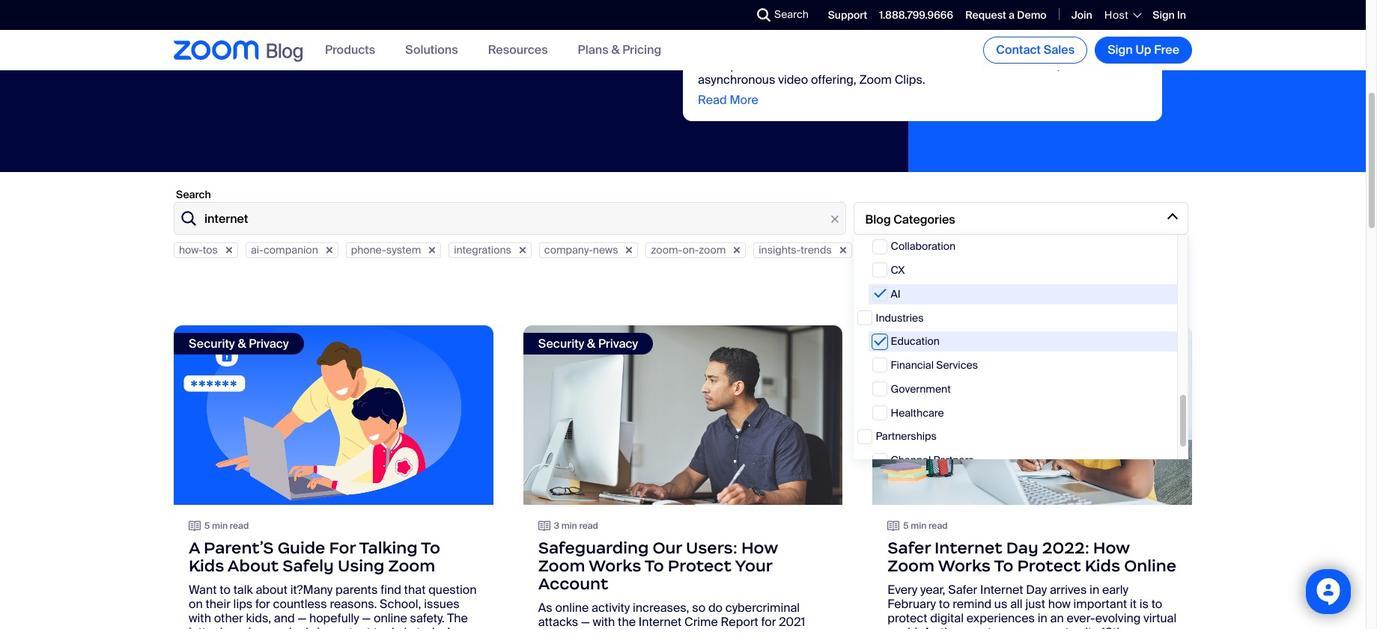 Task type: vqa. For each thing, say whether or not it's contained in the screenshot.
Protect to the right
yes



Task type: locate. For each thing, give the bounding box(es) containing it.
kids up their
[[189, 556, 224, 577]]

is
[[1140, 597, 1149, 613], [220, 625, 229, 630]]

in left the "early"
[[1090, 583, 1100, 598]]

wasted
[[990, 57, 1030, 73]]

sign left in
[[1153, 8, 1175, 22]]

3 privacy from the left
[[948, 336, 988, 352]]

None search field
[[703, 3, 761, 27]]

in
[[1090, 583, 1100, 598], [1038, 611, 1048, 627], [404, 625, 414, 630], [657, 629, 666, 630]]

read
[[230, 520, 249, 532], [579, 520, 598, 532], [929, 520, 948, 532]]

2 horizontal spatial read
[[929, 520, 948, 532]]

1 horizontal spatial the
[[941, 625, 959, 630]]

— down it?many
[[298, 611, 306, 627]]

min for safeguarding
[[561, 520, 577, 532]]

1 horizontal spatial how
[[1093, 538, 1130, 559]]

arrives
[[1050, 583, 1087, 598]]

asynchronous up communication
[[825, 31, 942, 51]]

request a demo link
[[966, 8, 1047, 22]]

so
[[692, 601, 706, 616]]

5 up parent's
[[204, 520, 210, 532]]

solutions button
[[405, 42, 458, 58]]

zoom inside the want to collaborate over video but can't align schedules? try asynchronous video to help enable clear communication and cut back on wasted time, meet our asynchronous video offering, zoom clips. read more
[[859, 72, 892, 87]]

2 safer internet day image from the left
[[873, 326, 1192, 505]]

kids,
[[246, 611, 271, 627]]

0 horizontal spatial the
[[618, 615, 636, 630]]

to up increases,
[[645, 556, 664, 577]]

kids inside a parent's guide for talking to kids about safely using zoom want to talk about it?many parents find that question on their lips for countless reasons. school, issues with other kids, and — hopefully — online safety. the latter is an increasingly important topic in toda
[[189, 556, 224, 577]]

want to collaborate over video but can't align schedules? try asynchronous video to help enable clear communication and cut back on wasted time, meet our asynchronous video offering, zoom clips. read more
[[698, 13, 1113, 107]]

1.888.799.9666
[[880, 8, 954, 22]]

0 vertical spatial internet
[[935, 538, 1003, 559]]

as right world.
[[924, 625, 938, 630]]

0 vertical spatial sign
[[1153, 8, 1175, 22]]

to left help
[[698, 57, 711, 73]]

zoom up that
[[388, 556, 435, 577]]

1 horizontal spatial safer internet day image
[[873, 326, 1192, 505]]

0 horizontal spatial online
[[374, 611, 407, 627]]

0 vertical spatial is
[[1140, 597, 1149, 613]]

request
[[966, 8, 1007, 22]]

0 horizontal spatial read
[[230, 520, 249, 532]]

on inside a parent's guide for talking to kids about safely using zoom want to talk about it?many parents find that question on their lips for countless reasons. school, issues with other kids, and — hopefully — online safety. the latter is an increasingly important topic in toda
[[189, 597, 203, 613]]

1 horizontal spatial min
[[561, 520, 577, 532]]

0 horizontal spatial want
[[189, 583, 217, 598]]

an inside safer internet day 2022: how zoom works to protect kids online every year, safer internet day arrives in early february to remind us all just how important it is to protect digital experiences in an ever-evolving virtual world. as the event commemorates its 19th year,
[[1050, 611, 1064, 627]]

0 horizontal spatial works
[[589, 556, 641, 577]]

0 horizontal spatial search
[[176, 188, 211, 201]]

sign left up
[[1108, 42, 1133, 58]]

our
[[653, 538, 682, 559]]

zoom logo image
[[174, 41, 259, 60]]

day left the 2022:
[[1006, 538, 1039, 559]]

support
[[828, 8, 868, 22]]

1 horizontal spatial security & privacy
[[538, 336, 638, 352]]

the inside safeguarding our users: how zoom works to protect your account as online activity increases, so do cybercriminal attacks — with the internet crime report for 2021 noting a 7% increase in complaints when compar
[[618, 615, 636, 630]]

security for a
[[189, 336, 235, 352]]

is inside safer internet day 2022: how zoom works to protect kids online every year, safer internet day arrives in early february to remind us all just how important it is to protect digital experiences in an ever-evolving virtual world. as the event commemorates its 19th year,
[[1140, 597, 1149, 613]]

blog categories button
[[854, 202, 1189, 235]]

and
[[900, 57, 921, 73], [274, 611, 295, 627]]

news
[[593, 243, 618, 257]]

an left "ever-"
[[1050, 611, 1064, 627]]

min
[[212, 520, 228, 532], [561, 520, 577, 532], [911, 520, 927, 532]]

1 vertical spatial important
[[317, 625, 371, 630]]

2 horizontal spatial min
[[911, 520, 927, 532]]

safer
[[888, 538, 931, 559], [948, 583, 978, 598]]

2 security & privacy from the left
[[538, 336, 638, 352]]

— left topic
[[362, 611, 371, 627]]

up
[[1136, 42, 1152, 58]]

0 horizontal spatial on
[[189, 597, 203, 613]]

internet up experiences
[[980, 583, 1024, 598]]

as up noting
[[538, 601, 553, 616]]

insights-
[[759, 243, 801, 257]]

works up activity
[[589, 556, 641, 577]]

1 horizontal spatial is
[[1140, 597, 1149, 613]]

internet up 'year,'
[[935, 538, 1003, 559]]

0 horizontal spatial a
[[576, 629, 583, 630]]

min up 'year,'
[[911, 520, 927, 532]]

cut
[[924, 57, 941, 73]]

how-
[[179, 243, 203, 257]]

1 works from the left
[[589, 556, 641, 577]]

communication
[[811, 57, 897, 73]]

1 horizontal spatial 5
[[904, 520, 909, 532]]

1 horizontal spatial with
[[593, 615, 615, 630]]

financial services
[[891, 359, 978, 372]]

0 horizontal spatial security
[[189, 336, 235, 352]]

security
[[189, 336, 235, 352], [538, 336, 585, 352], [888, 336, 934, 352]]

and right kids,
[[274, 611, 295, 627]]

1 horizontal spatial an
[[1050, 611, 1064, 627]]

0 vertical spatial on
[[974, 57, 988, 73]]

1 min from the left
[[212, 520, 228, 532]]

1 how from the left
[[741, 538, 778, 559]]

collaborate
[[768, 13, 862, 33]]

read for a
[[230, 520, 249, 532]]

privacy for internet
[[948, 336, 988, 352]]

1 horizontal spatial protect
[[1018, 556, 1081, 577]]

2 read from the left
[[579, 520, 598, 532]]

online down account
[[555, 601, 589, 616]]

0 horizontal spatial sign
[[1108, 42, 1133, 58]]

2 how from the left
[[1093, 538, 1130, 559]]

0 vertical spatial a
[[1009, 8, 1015, 22]]

account security image
[[523, 326, 843, 505]]

2 privacy from the left
[[598, 336, 638, 352]]

0 horizontal spatial 5 min read
[[204, 520, 249, 532]]

resources
[[488, 42, 548, 58]]

its
[[1085, 625, 1098, 630]]

0 horizontal spatial safer
[[888, 538, 931, 559]]

a left 7% at left
[[576, 629, 583, 630]]

1 vertical spatial day
[[1026, 583, 1047, 598]]

5 min read for parent's
[[204, 520, 249, 532]]

security & privacy for safer
[[888, 336, 988, 352]]

0 horizontal spatial for
[[255, 597, 270, 613]]

a left demo
[[1009, 8, 1015, 22]]

important down reasons.
[[317, 625, 371, 630]]

3 security & privacy from the left
[[888, 336, 988, 352]]

protect
[[668, 556, 732, 577], [1018, 556, 1081, 577]]

industries
[[876, 311, 924, 325]]

on left their
[[189, 597, 203, 613]]

safer internet day image for guide
[[174, 326, 493, 505]]

healthcare
[[891, 406, 944, 420]]

— right the attacks
[[581, 615, 590, 630]]

the right 7% at left
[[618, 615, 636, 630]]

sign up free
[[1108, 42, 1180, 58]]

is right latter
[[220, 625, 229, 630]]

an
[[1050, 611, 1064, 627], [232, 625, 246, 630]]

protect up so
[[668, 556, 732, 577]]

1 security from the left
[[189, 336, 235, 352]]

1 vertical spatial a
[[576, 629, 583, 630]]

for inside a parent's guide for talking to kids about safely using zoom want to talk about it?many parents find that question on their lips for countless reasons. school, issues with other kids, and — hopefully — online safety. the latter is an increasingly important topic in toda
[[255, 597, 270, 613]]

0 horizontal spatial important
[[317, 625, 371, 630]]

protect up the "arrives"
[[1018, 556, 1081, 577]]

for left the 2021
[[761, 615, 776, 630]]

do
[[708, 601, 723, 616]]

asynchronous up 'more'
[[698, 72, 775, 87]]

1 horizontal spatial 5 min read
[[904, 520, 948, 532]]

min for safer
[[911, 520, 927, 532]]

0 horizontal spatial how
[[741, 538, 778, 559]]

1 horizontal spatial important
[[1074, 597, 1127, 613]]

2 vertical spatial internet
[[639, 615, 682, 630]]

1 vertical spatial asynchronous
[[698, 72, 775, 87]]

increases,
[[633, 601, 689, 616]]

for right lips
[[255, 597, 270, 613]]

0 horizontal spatial an
[[232, 625, 246, 630]]

1 vertical spatial as
[[924, 625, 938, 630]]

host
[[1105, 8, 1129, 22]]

and inside the want to collaborate over video but can't align schedules? try asynchronous video to help enable clear communication and cut back on wasted time, meet our asynchronous video offering, zoom clips. read more
[[900, 57, 921, 73]]

1 horizontal spatial online
[[555, 601, 589, 616]]

phone-system button
[[346, 243, 441, 258]]

online inside safeguarding our users: how zoom works to protect your account as online activity increases, so do cybercriminal attacks — with the internet crime report for 2021 noting a 7% increase in complaints when compar
[[555, 601, 589, 616]]

0 horizontal spatial 5
[[204, 520, 210, 532]]

the
[[618, 615, 636, 630], [941, 625, 959, 630]]

more
[[730, 92, 759, 107]]

1 vertical spatial is
[[220, 625, 229, 630]]

1 security & privacy from the left
[[189, 336, 289, 352]]

—
[[298, 611, 306, 627], [362, 611, 371, 627], [581, 615, 590, 630]]

1 vertical spatial want
[[189, 583, 217, 598]]

2 5 from the left
[[904, 520, 909, 532]]

2 horizontal spatial privacy
[[948, 336, 988, 352]]

with right the attacks
[[593, 615, 615, 630]]

clear search image
[[827, 211, 843, 228]]

0 horizontal spatial and
[[274, 611, 295, 627]]

privacy
[[249, 336, 289, 352], [598, 336, 638, 352], [948, 336, 988, 352]]

min up parent's
[[212, 520, 228, 532]]

0 vertical spatial for
[[255, 597, 270, 613]]

19th
[[1101, 625, 1124, 630]]

2 security from the left
[[538, 336, 585, 352]]

zoom inside safeguarding our users: how zoom works to protect your account as online activity increases, so do cybercriminal attacks — with the internet crime report for 2021 noting a 7% increase in complaints when compar
[[538, 556, 585, 577]]

1 horizontal spatial security
[[538, 336, 585, 352]]

and left 'cut'
[[900, 57, 921, 73]]

year,
[[921, 583, 946, 598]]

the left event
[[941, 625, 959, 630]]

2 5 min read from the left
[[904, 520, 948, 532]]

1 privacy from the left
[[249, 336, 289, 352]]

blog categories
[[866, 212, 956, 227]]

1 vertical spatial safer
[[948, 583, 978, 598]]

read up 'year,'
[[929, 520, 948, 532]]

internet
[[935, 538, 1003, 559], [980, 583, 1024, 598], [639, 615, 682, 630]]

min for a
[[212, 520, 228, 532]]

as
[[538, 601, 553, 616], [924, 625, 938, 630]]

safer up "every"
[[888, 538, 931, 559]]

zoom inside safer internet day 2022: how zoom works to protect kids online every year, safer internet day arrives in early february to remind us all just how important it is to protect digital experiences in an ever-evolving virtual world. as the event commemorates its 19th year,
[[888, 556, 935, 577]]

1 horizontal spatial and
[[900, 57, 921, 73]]

safer right 'year,'
[[948, 583, 978, 598]]

2 horizontal spatial security & privacy
[[888, 336, 988, 352]]

0 horizontal spatial security & privacy
[[189, 336, 289, 352]]

align
[[1032, 13, 1072, 33]]

5 for a
[[204, 520, 210, 532]]

our
[[1095, 57, 1113, 73]]

day right all
[[1026, 583, 1047, 598]]

0 horizontal spatial as
[[538, 601, 553, 616]]

1 horizontal spatial as
[[924, 625, 938, 630]]

search right search icon
[[774, 7, 809, 21]]

1 vertical spatial for
[[761, 615, 776, 630]]

safeguarding
[[538, 538, 649, 559]]

offering,
[[811, 72, 857, 87]]

parent's
[[204, 538, 274, 559]]

on inside the want to collaborate over video but can't align schedules? try asynchronous video to help enable clear communication and cut back on wasted time, meet our asynchronous video offering, zoom clips. read more
[[974, 57, 988, 73]]

read up parent's
[[230, 520, 249, 532]]

kids
[[189, 556, 224, 577], [1085, 556, 1121, 577]]

zoom left clips.
[[859, 72, 892, 87]]

1 5 min read from the left
[[204, 520, 249, 532]]

important
[[1074, 597, 1127, 613], [317, 625, 371, 630]]

1 horizontal spatial want
[[698, 13, 743, 33]]

ai-companion button
[[246, 243, 338, 258]]

the inside safer internet day 2022: how zoom works to protect kids online every year, safer internet day arrives in early february to remind us all just how important it is to protect digital experiences in an ever-evolving virtual world. as the event commemorates its 19th year,
[[941, 625, 959, 630]]

1 horizontal spatial a
[[1009, 8, 1015, 22]]

works up "remind"
[[938, 556, 991, 577]]

0 horizontal spatial with
[[189, 611, 211, 627]]

on
[[974, 57, 988, 73], [189, 597, 203, 613]]

1 horizontal spatial kids
[[1085, 556, 1121, 577]]

2 protect from the left
[[1018, 556, 1081, 577]]

want inside the want to collaborate over video but can't align schedules? try asynchronous video to help enable clear communication and cut back on wasted time, meet our asynchronous video offering, zoom clips. read more
[[698, 13, 743, 33]]

to inside a parent's guide for talking to kids about safely using zoom want to talk about it?many parents find that question on their lips for countless reasons. school, issues with other kids, and — hopefully — online safety. the latter is an increasingly important topic in toda
[[220, 583, 231, 598]]

when
[[733, 629, 763, 630]]

how inside safeguarding our users: how zoom works to protect your account as online activity increases, so do cybercriminal attacks — with the internet crime report for 2021 noting a 7% increase in complaints when compar
[[741, 538, 778, 559]]

online
[[555, 601, 589, 616], [374, 611, 407, 627]]

on for video
[[974, 57, 988, 73]]

company-
[[544, 243, 593, 257]]

with left the other
[[189, 611, 211, 627]]

for
[[255, 597, 270, 613], [761, 615, 776, 630]]

want up help
[[698, 13, 743, 33]]

to right talking at bottom
[[421, 538, 440, 559]]

internet left crime
[[639, 615, 682, 630]]

how right users:
[[741, 538, 778, 559]]

1 horizontal spatial on
[[974, 57, 988, 73]]

logo blog.svg image
[[267, 40, 303, 64]]

online inside a parent's guide for talking to kids about safely using zoom want to talk about it?many parents find that question on their lips for countless reasons. school, issues with other kids, and — hopefully — online safety. the latter is an increasingly important topic in toda
[[374, 611, 407, 627]]

phone-system
[[351, 243, 421, 257]]

0 vertical spatial search
[[774, 7, 809, 21]]

zoom-
[[651, 243, 683, 257]]

5 min read up parent's
[[204, 520, 249, 532]]

1 vertical spatial on
[[189, 597, 203, 613]]

search up how-
[[176, 188, 211, 201]]

0 vertical spatial want
[[698, 13, 743, 33]]

2 min from the left
[[561, 520, 577, 532]]

how-tos button
[[174, 243, 238, 258]]

safer internet day image
[[174, 326, 493, 505], [873, 326, 1192, 505]]

companion
[[264, 243, 318, 257]]

1 vertical spatial and
[[274, 611, 295, 627]]

3 min from the left
[[911, 520, 927, 532]]

min right the "3"
[[561, 520, 577, 532]]

3 security from the left
[[888, 336, 934, 352]]

how up the "early"
[[1093, 538, 1130, 559]]

1 safer internet day image from the left
[[174, 326, 493, 505]]

works
[[589, 556, 641, 577], [938, 556, 991, 577]]

video
[[905, 13, 950, 33], [946, 31, 991, 51], [778, 72, 808, 87]]

0 vertical spatial asynchronous
[[825, 31, 942, 51]]

3 read from the left
[[929, 520, 948, 532]]

2 horizontal spatial —
[[581, 615, 590, 630]]

in right topic
[[404, 625, 414, 630]]

important up 'its'
[[1074, 597, 1127, 613]]

1 horizontal spatial for
[[761, 615, 776, 630]]

0 horizontal spatial asynchronous
[[698, 72, 775, 87]]

with inside safeguarding our users: how zoom works to protect your account as online activity increases, so do cybercriminal attacks — with the internet crime report for 2021 noting a 7% increase in complaints when compar
[[593, 615, 615, 630]]

an inside a parent's guide for talking to kids about safely using zoom want to talk about it?many parents find that question on their lips for countless reasons. school, issues with other kids, and — hopefully — online safety. the latter is an increasingly important topic in toda
[[232, 625, 246, 630]]

1 kids from the left
[[189, 556, 224, 577]]

1 horizontal spatial privacy
[[598, 336, 638, 352]]

an left kids,
[[232, 625, 246, 630]]

zoom up "every"
[[888, 556, 935, 577]]

ai button
[[860, 243, 893, 258]]

2 horizontal spatial security
[[888, 336, 934, 352]]

0 horizontal spatial kids
[[189, 556, 224, 577]]

to inside a parent's guide for talking to kids about safely using zoom want to talk about it?many parents find that question on their lips for countless reasons. school, issues with other kids, and — hopefully — online safety. the latter is an increasingly important topic in toda
[[421, 538, 440, 559]]

to up us
[[994, 556, 1014, 577]]

their
[[206, 597, 231, 613]]

0 horizontal spatial safer internet day image
[[174, 326, 493, 505]]

video right the enable at the top right
[[778, 72, 808, 87]]

sign for sign up free
[[1108, 42, 1133, 58]]

in left how
[[1038, 611, 1048, 627]]

read more link
[[698, 92, 759, 107]]

& for a parent's guide for talking to kids about safely using zoom
[[238, 336, 246, 352]]

0 horizontal spatial protect
[[668, 556, 732, 577]]

0 horizontal spatial —
[[298, 611, 306, 627]]

sign for sign in
[[1153, 8, 1175, 22]]

in down increases,
[[657, 629, 666, 630]]

0 vertical spatial important
[[1074, 597, 1127, 613]]

to right it in the right of the page
[[1152, 597, 1163, 613]]

a parent's guide for talking to kids about safely using zoom want to talk about it?many parents find that question on their lips for countless reasons. school, issues with other kids, and — hopefully — online safety. the latter is an increasingly important topic in toda
[[189, 538, 477, 630]]

read up the safeguarding
[[579, 520, 598, 532]]

Search text field
[[174, 202, 846, 235]]

sales
[[1044, 42, 1075, 58]]

search
[[774, 7, 809, 21], [176, 188, 211, 201]]

about
[[228, 556, 279, 577]]

1 horizontal spatial read
[[579, 520, 598, 532]]

0 horizontal spatial is
[[220, 625, 229, 630]]

0 vertical spatial as
[[538, 601, 553, 616]]

2 works from the left
[[938, 556, 991, 577]]

0 horizontal spatial min
[[212, 520, 228, 532]]

0 horizontal spatial privacy
[[249, 336, 289, 352]]

to left talk in the bottom left of the page
[[220, 583, 231, 598]]

1 horizontal spatial safer
[[948, 583, 978, 598]]

0 vertical spatial and
[[900, 57, 921, 73]]

5 up "every"
[[904, 520, 909, 532]]

1 horizontal spatial works
[[938, 556, 991, 577]]

want up latter
[[189, 583, 217, 598]]

question
[[429, 583, 477, 598]]

crime
[[685, 615, 718, 630]]

is right it in the right of the page
[[1140, 597, 1149, 613]]

zoom down the "3"
[[538, 556, 585, 577]]

1 read from the left
[[230, 520, 249, 532]]

2 kids from the left
[[1085, 556, 1121, 577]]

1 horizontal spatial sign
[[1153, 8, 1175, 22]]

to up the enable at the top right
[[746, 13, 765, 33]]

categories
[[894, 212, 956, 227]]

kids up the "early"
[[1085, 556, 1121, 577]]

0 vertical spatial safer
[[888, 538, 931, 559]]

on right back
[[974, 57, 988, 73]]

video up back
[[946, 31, 991, 51]]

online down find in the left bottom of the page
[[374, 611, 407, 627]]

5 min read up 'year,'
[[904, 520, 948, 532]]

1 vertical spatial sign
[[1108, 42, 1133, 58]]

1 protect from the left
[[668, 556, 732, 577]]

works inside safer internet day 2022: how zoom works to protect kids online every year, safer internet day arrives in early february to remind us all just how important it is to protect digital experiences in an ever-evolving virtual world. as the event commemorates its 19th year,
[[938, 556, 991, 577]]

topic
[[374, 625, 401, 630]]

1 5 from the left
[[204, 520, 210, 532]]

in inside safeguarding our users: how zoom works to protect your account as online activity increases, so do cybercriminal attacks — with the internet crime report for 2021 noting a 7% increase in complaints when compar
[[657, 629, 666, 630]]



Task type: describe. For each thing, give the bounding box(es) containing it.
insights-trends
[[759, 243, 832, 257]]

as inside safeguarding our users: how zoom works to protect your account as online activity increases, so do cybercriminal attacks — with the internet crime report for 2021 noting a 7% increase in complaints when compar
[[538, 601, 553, 616]]

help
[[714, 57, 738, 73]]

financial
[[891, 359, 934, 372]]

search image
[[757, 8, 771, 22]]

join link
[[1072, 8, 1093, 22]]

1 horizontal spatial asynchronous
[[825, 31, 942, 51]]

7%
[[585, 629, 604, 630]]

plans & pricing link
[[578, 42, 662, 58]]

government
[[891, 383, 951, 396]]

how inside safer internet day 2022: how zoom works to protect kids online every year, safer internet day arrives in early february to remind us all just how important it is to protect digital experiences in an ever-evolving virtual world. as the event commemorates its 19th year,
[[1093, 538, 1130, 559]]

protect
[[888, 611, 928, 627]]

zoom inside a parent's guide for talking to kids about safely using zoom want to talk about it?many parents find that question on their lips for countless reasons. school, issues with other kids, and — hopefully — online safety. the latter is an increasingly important topic in toda
[[388, 556, 435, 577]]

free
[[1154, 42, 1180, 58]]

to left "remind"
[[939, 597, 950, 613]]

0 vertical spatial day
[[1006, 538, 1039, 559]]

a inside safeguarding our users: how zoom works to protect your account as online activity increases, so do cybercriminal attacks — with the internet crime report for 2021 noting a 7% increase in complaints when compar
[[576, 629, 583, 630]]

users:
[[686, 538, 738, 559]]

security & privacy for a
[[189, 336, 289, 352]]

important inside safer internet day 2022: how zoom works to protect kids online every year, safer internet day arrives in early february to remind us all just how important it is to protect digital experiences in an ever-evolving virtual world. as the event commemorates its 19th year,
[[1074, 597, 1127, 613]]

to inside safeguarding our users: how zoom works to protect your account as online activity increases, so do cybercriminal attacks — with the internet crime report for 2021 noting a 7% increase in complaints when compar
[[645, 556, 664, 577]]

products
[[325, 42, 375, 58]]

on-
[[683, 243, 699, 257]]

read
[[698, 92, 727, 107]]

sign in link
[[1153, 8, 1186, 22]]

world.
[[888, 625, 921, 630]]

kids inside safer internet day 2022: how zoom works to protect kids online every year, safer internet day arrives in early february to remind us all just how important it is to protect digital experiences in an ever-evolving virtual world. as the event commemorates its 19th year,
[[1085, 556, 1121, 577]]

products button
[[325, 42, 375, 58]]

cx
[[891, 264, 905, 277]]

1 horizontal spatial —
[[362, 611, 371, 627]]

sign in
[[1153, 8, 1186, 22]]

solutions
[[405, 42, 458, 58]]

clips.
[[895, 72, 925, 87]]

— inside safeguarding our users: how zoom works to protect your account as online activity increases, so do cybercriminal attacks — with the internet crime report for 2021 noting a 7% increase in complaints when compar
[[581, 615, 590, 630]]

& for safeguarding our users: how zoom works to protect your account
[[587, 336, 596, 352]]

for inside safeguarding our users: how zoom works to protect your account as online activity increases, so do cybercriminal attacks — with the internet crime report for 2021 noting a 7% increase in complaints when compar
[[761, 615, 776, 630]]

reasons.
[[330, 597, 377, 613]]

schedules?
[[698, 31, 791, 51]]

2022:
[[1042, 538, 1090, 559]]

increase
[[606, 629, 654, 630]]

1 horizontal spatial search
[[774, 7, 809, 21]]

attacks
[[538, 615, 578, 630]]

3 min read
[[554, 520, 598, 532]]

time,
[[1033, 57, 1060, 73]]

school,
[[380, 597, 421, 613]]

how
[[1048, 597, 1071, 613]]

contact sales
[[996, 42, 1075, 58]]

safer internet day image for day
[[873, 326, 1192, 505]]

with inside a parent's guide for talking to kids about safely using zoom want to talk about it?many parents find that question on their lips for countless reasons. school, issues with other kids, and — hopefully — online safety. the latter is an increasingly important topic in toda
[[189, 611, 211, 627]]

online
[[1124, 556, 1177, 577]]

zoom
[[699, 243, 726, 257]]

education
[[891, 335, 940, 349]]

zoom-on-zoom
[[651, 243, 726, 257]]

noting
[[538, 629, 573, 630]]

in inside a parent's guide for talking to kids about safely using zoom want to talk about it?many parents find that question on their lips for countless reasons. school, issues with other kids, and — hopefully — online safety. the latter is an increasingly important topic in toda
[[404, 625, 414, 630]]

5 for safer
[[904, 520, 909, 532]]

about
[[256, 583, 287, 598]]

contact
[[996, 42, 1041, 58]]

important inside a parent's guide for talking to kids about safely using zoom want to talk about it?many parents find that question on their lips for countless reasons. school, issues with other kids, and — hopefully — online safety. the latter is an increasingly important topic in toda
[[317, 625, 371, 630]]

the
[[447, 611, 468, 627]]

as inside safer internet day 2022: how zoom works to protect kids online every year, safer internet day arrives in early february to remind us all just how important it is to protect digital experiences in an ever-evolving virtual world. as the event commemorates its 19th year,
[[924, 625, 938, 630]]

works inside safeguarding our users: how zoom works to protect your account as online activity increases, so do cybercriminal attacks — with the internet crime report for 2021 noting a 7% increase in complaints when compar
[[589, 556, 641, 577]]

find
[[381, 583, 401, 598]]

and inside a parent's guide for talking to kids about safely using zoom want to talk about it?many parents find that question on their lips for countless reasons. school, issues with other kids, and — hopefully — online safety. the latter is an increasingly important topic in toda
[[274, 611, 295, 627]]

channel
[[891, 454, 931, 468]]

security for safer
[[888, 336, 934, 352]]

system
[[386, 243, 421, 257]]

on for want
[[189, 597, 203, 613]]

safer internet day 2022: how zoom works to protect kids online every year, safer internet day arrives in early february to remind us all just how important it is to protect digital experiences in an ever-evolving virtual world. as the event commemorates its 19th year,
[[888, 538, 1177, 630]]

how-tos
[[179, 243, 218, 257]]

search image
[[757, 8, 771, 22]]

issues
[[424, 597, 460, 613]]

back
[[944, 57, 971, 73]]

ai-companion
[[251, 243, 318, 257]]

internet inside safeguarding our users: how zoom works to protect your account as online activity increases, so do cybercriminal attacks — with the internet crime report for 2021 noting a 7% increase in complaints when compar
[[639, 615, 682, 630]]

5 min read for internet
[[904, 520, 948, 532]]

privacy for our
[[598, 336, 638, 352]]

1.888.799.9666 link
[[880, 8, 954, 22]]

to inside the want to collaborate over video but can't align schedules? try asynchronous video to help enable clear communication and cut back on wasted time, meet our asynchronous video offering, zoom clips. read more
[[746, 13, 765, 33]]

ever-
[[1067, 611, 1096, 627]]

safety.
[[410, 611, 445, 627]]

in
[[1177, 8, 1186, 22]]

to inside the want to collaborate over video but can't align schedules? try asynchronous video to help enable clear communication and cut back on wasted time, meet our asynchronous video offering, zoom clips. read more
[[698, 57, 711, 73]]

parents
[[336, 583, 378, 598]]

us
[[995, 597, 1008, 613]]

tos
[[203, 243, 218, 257]]

it?many
[[290, 583, 333, 598]]

is inside a parent's guide for talking to kids about safely using zoom want to talk about it?many parents find that question on their lips for countless reasons. school, issues with other kids, and — hopefully — online safety. the latter is an increasingly important topic in toda
[[220, 625, 229, 630]]

that
[[404, 583, 426, 598]]

read for safer
[[929, 520, 948, 532]]

video left but at top
[[905, 13, 950, 33]]

want inside a parent's guide for talking to kids about safely using zoom want to talk about it?many parents find that question on their lips for countless reasons. school, issues with other kids, and — hopefully — online safety. the latter is an increasingly important topic in toda
[[189, 583, 217, 598]]

safeguarding our users: how zoom works to protect your account as online activity increases, so do cybercriminal attacks — with the internet crime report for 2021 noting a 7% increase in complaints when compar
[[538, 538, 823, 630]]

3
[[554, 520, 559, 532]]

to inside safer internet day 2022: how zoom works to protect kids online every year, safer internet day arrives in early february to remind us all just how important it is to protect digital experiences in an ever-evolving virtual world. as the event commemorates its 19th year,
[[994, 556, 1014, 577]]

privacy for parent's
[[249, 336, 289, 352]]

collaboration
[[891, 240, 956, 253]]

early
[[1102, 583, 1129, 598]]

ai
[[891, 287, 901, 301]]

safely
[[283, 556, 334, 577]]

virtual
[[1144, 611, 1177, 627]]

partners
[[934, 454, 974, 468]]

request a demo
[[966, 8, 1047, 22]]

& for safer internet day 2022: how zoom works to protect kids online
[[937, 336, 945, 352]]

commemorates
[[995, 625, 1083, 630]]

talk
[[233, 583, 253, 598]]

other
[[214, 611, 243, 627]]

over
[[866, 13, 902, 33]]

resources button
[[488, 42, 548, 58]]

1 vertical spatial internet
[[980, 583, 1024, 598]]

zoom-on-zoom button
[[646, 243, 746, 258]]

for
[[329, 538, 356, 559]]

pricing
[[623, 42, 662, 58]]

protect inside safeguarding our users: how zoom works to protect your account as online activity increases, so do cybercriminal attacks — with the internet crime report for 2021 noting a 7% increase in complaints when compar
[[668, 556, 732, 577]]

read for safeguarding
[[579, 520, 598, 532]]

guide
[[278, 538, 325, 559]]

1 vertical spatial search
[[176, 188, 211, 201]]

using
[[338, 556, 385, 577]]

security & privacy for safeguarding
[[538, 336, 638, 352]]

integrations button
[[449, 243, 532, 258]]

account
[[538, 574, 608, 595]]

demo
[[1017, 8, 1047, 22]]

protect inside safer internet day 2022: how zoom works to protect kids online every year, safer internet day arrives in early february to remind us all just how important it is to protect digital experiences in an ever-evolving virtual world. as the event commemorates its 19th year,
[[1018, 556, 1081, 577]]

2021
[[779, 615, 806, 630]]

security for safeguarding
[[538, 336, 585, 352]]

evolving
[[1096, 611, 1141, 627]]



